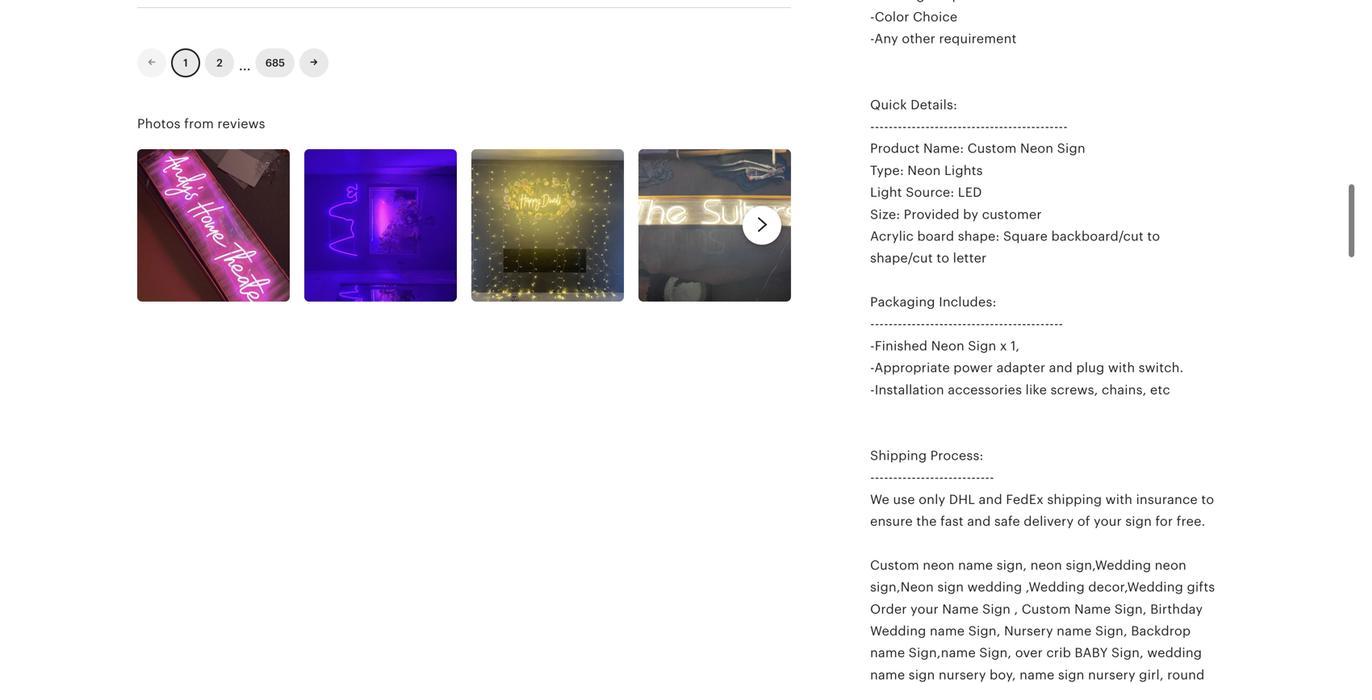 Task type: vqa. For each thing, say whether or not it's contained in the screenshot.
bottommost a
no



Task type: locate. For each thing, give the bounding box(es) containing it.
2 vertical spatial to
[[1202, 493, 1215, 507]]

with
[[1109, 361, 1136, 376], [1106, 493, 1133, 507]]

custom
[[968, 141, 1017, 156], [870, 559, 920, 573], [1022, 603, 1071, 617]]

boy,
[[990, 669, 1016, 683]]

2 horizontal spatial custom
[[1022, 603, 1071, 617]]

1 nursery from the left
[[939, 669, 986, 683]]

wedding
[[968, 581, 1023, 595], [1148, 647, 1202, 661]]

to right backboard/cut
[[1148, 229, 1161, 244]]

2 vertical spatial and
[[968, 515, 991, 529]]

custom up lights
[[968, 141, 1017, 156]]

2 horizontal spatial neon
[[1155, 559, 1187, 573]]

nursery down sign,name
[[939, 669, 986, 683]]

x
[[1000, 339, 1007, 354]]

sign,
[[1115, 603, 1147, 617], [969, 625, 1001, 639], [1096, 625, 1128, 639], [980, 647, 1012, 661], [1112, 647, 1144, 661]]

with up the chains,
[[1109, 361, 1136, 376]]

requirement
[[939, 32, 1017, 46]]

packaging
[[870, 295, 936, 310]]

order
[[870, 603, 907, 617]]

1 vertical spatial to
[[937, 251, 950, 266]]

1 horizontal spatial neon
[[1031, 559, 1063, 573]]

0 vertical spatial to
[[1148, 229, 1161, 244]]

1 horizontal spatial nursery
[[1089, 669, 1136, 683]]

2 vertical spatial sign
[[983, 603, 1011, 617]]

0 horizontal spatial name
[[943, 603, 979, 617]]

1 horizontal spatial custom
[[968, 141, 1017, 156]]

wedding
[[870, 625, 927, 639]]

2 vertical spatial neon
[[932, 339, 965, 354]]

1 name from the left
[[943, 603, 979, 617]]

finished
[[875, 339, 928, 354]]

neon up source:
[[908, 163, 941, 178]]

wedding down backdrop
[[1148, 647, 1202, 661]]

name:
[[924, 141, 964, 156]]

crib
[[1047, 647, 1072, 661]]

other
[[902, 32, 936, 46]]

baby
[[1075, 647, 1108, 661]]

1 vertical spatial custom
[[870, 559, 920, 573]]

0 horizontal spatial your
[[911, 603, 939, 617]]

-color choice -any other requirement
[[870, 10, 1017, 46]]

board
[[918, 229, 955, 244]]

sign left for
[[1126, 515, 1152, 529]]

neon up decor,wedding
[[1155, 559, 1187, 573]]

name up sign,name
[[943, 603, 979, 617]]

1 horizontal spatial to
[[1148, 229, 1161, 244]]

0 vertical spatial and
[[1049, 361, 1073, 376]]

3 neon from the left
[[1155, 559, 1187, 573]]

0 horizontal spatial nursery
[[939, 669, 986, 683]]

letter
[[953, 251, 987, 266]]

,wedding
[[1026, 581, 1085, 595]]

custom inside quick details: ------------------------------------------- product name: custom neon sign type: neon lights light source: led size: provided by customer acrylic board shape: square backboard/cut to shape/cut to letter
[[968, 141, 1017, 156]]

your right of
[[1094, 515, 1122, 529]]

product
[[870, 141, 920, 156]]

neon up customer
[[1021, 141, 1054, 156]]

0 horizontal spatial to
[[937, 251, 950, 266]]

1 vertical spatial with
[[1106, 493, 1133, 507]]

neon up ,wedding
[[1031, 559, 1063, 573]]

1 vertical spatial sign
[[968, 339, 997, 354]]

and up safe
[[979, 493, 1003, 507]]

sign inside quick details: ------------------------------------------- product name: custom neon sign type: neon lights light source: led size: provided by customer acrylic board shape: square backboard/cut to shape/cut to letter
[[1058, 141, 1086, 156]]

shape:
[[958, 229, 1000, 244]]

ensure
[[870, 515, 913, 529]]

nursery
[[939, 669, 986, 683], [1089, 669, 1136, 683]]

to up the free.
[[1202, 493, 1215, 507]]

delivery
[[1024, 515, 1074, 529]]

1 vertical spatial your
[[911, 603, 939, 617]]

0 vertical spatial custom
[[968, 141, 1017, 156]]

includes:
[[939, 295, 997, 310]]

and right fast
[[968, 515, 991, 529]]

sign
[[1126, 515, 1152, 529], [938, 581, 964, 595], [909, 669, 935, 683], [1058, 669, 1085, 683]]

switch.
[[1139, 361, 1184, 376]]

0 vertical spatial wedding
[[968, 581, 1023, 595]]

and up screws,
[[1049, 361, 1073, 376]]

nursery down baby
[[1089, 669, 1136, 683]]

neon
[[1021, 141, 1054, 156], [908, 163, 941, 178], [932, 339, 965, 354]]

of
[[1078, 515, 1091, 529]]

0 vertical spatial sign
[[1058, 141, 1086, 156]]

etc
[[1151, 383, 1171, 398]]

with inside shipping process: --------------------------- we use only dhl and fedex shipping with insurance to ensure the fast and safe delivery of your sign for free.
[[1106, 493, 1133, 507]]

over
[[1016, 647, 1043, 661]]

your
[[1094, 515, 1122, 529], [911, 603, 939, 617]]

to down board
[[937, 251, 950, 266]]

backboard/cut
[[1052, 229, 1144, 244]]

…
[[239, 51, 251, 75]]

power
[[954, 361, 993, 376]]

neon up sign,neon
[[923, 559, 955, 573]]

to inside shipping process: --------------------------- we use only dhl and fedex shipping with insurance to ensure the fast and safe delivery of your sign for free.
[[1202, 493, 1215, 507]]

fast
[[941, 515, 964, 529]]

accessories
[[948, 383, 1022, 398]]

type:
[[870, 163, 904, 178]]

use
[[893, 493, 916, 507]]

2
[[217, 57, 223, 69]]

0 vertical spatial neon
[[1021, 141, 1054, 156]]

1 horizontal spatial your
[[1094, 515, 1122, 529]]

and
[[1049, 361, 1073, 376], [979, 493, 1003, 507], [968, 515, 991, 529]]

acrylic
[[870, 229, 914, 244]]

with right shipping
[[1106, 493, 1133, 507]]

photos from reviews
[[137, 117, 265, 131]]

1 horizontal spatial wedding
[[1148, 647, 1202, 661]]

free.
[[1177, 515, 1206, 529]]

installation
[[875, 383, 945, 398]]

2 horizontal spatial to
[[1202, 493, 1215, 507]]

only
[[919, 493, 946, 507]]

fedex
[[1006, 493, 1044, 507]]

backdrop
[[1131, 625, 1191, 639]]

1 horizontal spatial name
[[1075, 603, 1111, 617]]

custom down ,wedding
[[1022, 603, 1071, 617]]

your down sign,neon
[[911, 603, 939, 617]]

2 nursery from the left
[[1089, 669, 1136, 683]]

685 link
[[256, 48, 295, 78]]

name
[[943, 603, 979, 617], [1075, 603, 1111, 617]]

quick
[[870, 98, 907, 112]]

dhl
[[949, 493, 976, 507]]

your inside custom neon name sign, neon sign,wedding neon sign,neon sign wedding ,wedding decor,wedding gifts order your name sign , custom name sign, birthday wedding name sign, nursery name sign, backdrop name sign,name sign, over crib baby sign, wedding name sign nursery boy, name sign nursery girl, ro
[[911, 603, 939, 617]]

custom up sign,neon
[[870, 559, 920, 573]]

neon
[[923, 559, 955, 573], [1031, 559, 1063, 573], [1155, 559, 1187, 573]]

sign inside shipping process: --------------------------- we use only dhl and fedex shipping with insurance to ensure the fast and safe delivery of your sign for free.
[[1126, 515, 1152, 529]]

0 horizontal spatial neon
[[923, 559, 955, 573]]

0 vertical spatial your
[[1094, 515, 1122, 529]]

safe
[[995, 515, 1021, 529]]

0 vertical spatial with
[[1109, 361, 1136, 376]]

sign
[[1058, 141, 1086, 156], [968, 339, 997, 354], [983, 603, 1011, 617]]

wedding down sign,
[[968, 581, 1023, 595]]

name down ,wedding
[[1075, 603, 1111, 617]]

name
[[958, 559, 993, 573], [930, 625, 965, 639], [1057, 625, 1092, 639], [870, 647, 905, 661], [870, 669, 905, 683], [1020, 669, 1055, 683]]

0 horizontal spatial custom
[[870, 559, 920, 573]]

-
[[870, 10, 875, 24], [870, 32, 875, 46], [870, 119, 875, 134], [875, 119, 880, 134], [880, 119, 884, 134], [884, 119, 889, 134], [889, 119, 893, 134], [893, 119, 898, 134], [898, 119, 903, 134], [903, 119, 907, 134], [907, 119, 912, 134], [912, 119, 916, 134], [916, 119, 921, 134], [921, 119, 926, 134], [926, 119, 930, 134], [930, 119, 935, 134], [935, 119, 939, 134], [939, 119, 944, 134], [944, 119, 949, 134], [949, 119, 953, 134], [953, 119, 958, 134], [958, 119, 962, 134], [962, 119, 967, 134], [967, 119, 972, 134], [972, 119, 976, 134], [976, 119, 981, 134], [981, 119, 985, 134], [985, 119, 990, 134], [990, 119, 995, 134], [995, 119, 999, 134], [999, 119, 1004, 134], [1004, 119, 1008, 134], [1008, 119, 1013, 134], [1013, 119, 1018, 134], [1018, 119, 1022, 134], [1022, 119, 1027, 134], [1027, 119, 1031, 134], [1031, 119, 1036, 134], [1036, 119, 1041, 134], [1041, 119, 1045, 134], [1045, 119, 1050, 134], [1050, 119, 1054, 134], [1054, 119, 1059, 134], [1059, 119, 1064, 134], [1064, 119, 1068, 134], [870, 317, 875, 332], [875, 317, 880, 332], [880, 317, 884, 332], [884, 317, 889, 332], [889, 317, 893, 332], [893, 317, 898, 332], [898, 317, 903, 332], [903, 317, 907, 332], [907, 317, 912, 332], [912, 317, 916, 332], [916, 317, 921, 332], [921, 317, 926, 332], [926, 317, 930, 332], [930, 317, 935, 332], [935, 317, 939, 332], [939, 317, 944, 332], [944, 317, 949, 332], [949, 317, 953, 332], [953, 317, 958, 332], [958, 317, 962, 332], [962, 317, 967, 332], [967, 317, 972, 332], [972, 317, 976, 332], [976, 317, 981, 332], [981, 317, 985, 332], [985, 317, 990, 332], [990, 317, 995, 332], [995, 317, 999, 332], [999, 317, 1004, 332], [1004, 317, 1008, 332], [1008, 317, 1013, 332], [1013, 317, 1018, 332], [1018, 317, 1022, 332], [1022, 317, 1027, 332], [1027, 317, 1031, 332], [1031, 317, 1036, 332], [1036, 317, 1041, 332], [1041, 317, 1045, 332], [1045, 317, 1050, 332], [1050, 317, 1054, 332], [1054, 317, 1059, 332], [1059, 317, 1064, 332], [870, 339, 875, 354], [870, 361, 875, 376], [870, 383, 875, 398], [870, 471, 875, 485], [875, 471, 880, 485], [880, 471, 884, 485], [884, 471, 889, 485], [889, 471, 893, 485], [893, 471, 898, 485], [898, 471, 903, 485], [903, 471, 907, 485], [907, 471, 912, 485], [912, 471, 916, 485], [916, 471, 921, 485], [921, 471, 926, 485], [926, 471, 930, 485], [930, 471, 935, 485], [935, 471, 939, 485], [939, 471, 944, 485], [944, 471, 949, 485], [949, 471, 953, 485], [953, 471, 958, 485], [958, 471, 962, 485], [962, 471, 967, 485], [967, 471, 972, 485], [972, 471, 976, 485], [976, 471, 981, 485], [981, 471, 985, 485], [985, 471, 990, 485], [990, 471, 995, 485]]

process:
[[931, 449, 984, 463]]

2 neon from the left
[[1031, 559, 1063, 573]]

neon up power
[[932, 339, 965, 354]]



Task type: describe. For each thing, give the bounding box(es) containing it.
sign right sign,neon
[[938, 581, 964, 595]]

custom neon name sign, neon sign,wedding neon sign,neon sign wedding ,wedding decor,wedding gifts order your name sign , custom name sign, birthday wedding name sign, nursery name sign, backdrop name sign,name sign, over crib baby sign, wedding name sign nursery boy, name sign nursery girl, ro
[[870, 559, 1217, 684]]

sign, up baby
[[1096, 625, 1128, 639]]

sign, up the girl,
[[1112, 647, 1144, 661]]

1 vertical spatial neon
[[908, 163, 941, 178]]

plug
[[1077, 361, 1105, 376]]

and inside packaging includes: ------------------------------------------ -finished neon sign x 1, -appropriate power adapter and plug with switch. -installation accessories like screws, chains, etc
[[1049, 361, 1073, 376]]

the
[[917, 515, 937, 529]]

lights
[[945, 163, 983, 178]]

shipping process: --------------------------- we use only dhl and fedex shipping with insurance to ensure the fast and safe delivery of your sign for free.
[[870, 449, 1215, 529]]

adapter
[[997, 361, 1046, 376]]

,
[[1015, 603, 1019, 617]]

2 link
[[205, 48, 234, 78]]

provided
[[904, 207, 960, 222]]

girl,
[[1140, 669, 1164, 683]]

sign down sign,name
[[909, 669, 935, 683]]

1 vertical spatial wedding
[[1148, 647, 1202, 661]]

for
[[1156, 515, 1174, 529]]

by
[[963, 207, 979, 222]]

1,
[[1011, 339, 1020, 354]]

source:
[[906, 185, 955, 200]]

customer
[[982, 207, 1042, 222]]

with inside packaging includes: ------------------------------------------ -finished neon sign x 1, -appropriate power adapter and plug with switch. -installation accessories like screws, chains, etc
[[1109, 361, 1136, 376]]

1
[[184, 57, 188, 69]]

nursery
[[1005, 625, 1054, 639]]

1 link
[[171, 48, 200, 78]]

birthday
[[1151, 603, 1203, 617]]

we
[[870, 493, 890, 507]]

led
[[958, 185, 982, 200]]

square
[[1004, 229, 1048, 244]]

chains,
[[1102, 383, 1147, 398]]

sign,neon
[[870, 581, 934, 595]]

like
[[1026, 383, 1047, 398]]

details:
[[911, 98, 958, 112]]

shipping
[[870, 449, 927, 463]]

size:
[[870, 207, 901, 222]]

sign,wedding
[[1066, 559, 1152, 573]]

sign, down decor,wedding
[[1115, 603, 1147, 617]]

quick details: ------------------------------------------- product name: custom neon sign type: neon lights light source: led size: provided by customer acrylic board shape: square backboard/cut to shape/cut to letter
[[870, 98, 1161, 266]]

color
[[875, 10, 910, 24]]

sign inside packaging includes: ------------------------------------------ -finished neon sign x 1, -appropriate power adapter and plug with switch. -installation accessories like screws, chains, etc
[[968, 339, 997, 354]]

insurance
[[1137, 493, 1198, 507]]

sign inside custom neon name sign, neon sign,wedding neon sign,neon sign wedding ,wedding decor,wedding gifts order your name sign , custom name sign, birthday wedding name sign, nursery name sign, backdrop name sign,name sign, over crib baby sign, wedding name sign nursery boy, name sign nursery girl, ro
[[983, 603, 1011, 617]]

from
[[184, 117, 214, 131]]

0 horizontal spatial wedding
[[968, 581, 1023, 595]]

sign,
[[997, 559, 1027, 573]]

any
[[875, 32, 899, 46]]

2 vertical spatial custom
[[1022, 603, 1071, 617]]

light
[[870, 185, 903, 200]]

choice
[[913, 10, 958, 24]]

2 name from the left
[[1075, 603, 1111, 617]]

reviews
[[218, 117, 265, 131]]

sign down crib
[[1058, 669, 1085, 683]]

sign, up the boy, on the right of the page
[[980, 647, 1012, 661]]

neon inside packaging includes: ------------------------------------------ -finished neon sign x 1, -appropriate power adapter and plug with switch. -installation accessories like screws, chains, etc
[[932, 339, 965, 354]]

1 vertical spatial and
[[979, 493, 1003, 507]]

shipping
[[1048, 493, 1102, 507]]

shape/cut
[[870, 251, 933, 266]]

685
[[265, 57, 285, 69]]

photos
[[137, 117, 181, 131]]

packaging includes: ------------------------------------------ -finished neon sign x 1, -appropriate power adapter and plug with switch. -installation accessories like screws, chains, etc
[[870, 295, 1184, 398]]

sign, left nursery
[[969, 625, 1001, 639]]

screws,
[[1051, 383, 1099, 398]]

decor,wedding
[[1089, 581, 1184, 595]]

1 neon from the left
[[923, 559, 955, 573]]

sign,name
[[909, 647, 976, 661]]

gifts
[[1187, 581, 1216, 595]]

appropriate
[[875, 361, 950, 376]]

your inside shipping process: --------------------------- we use only dhl and fedex shipping with insurance to ensure the fast and safe delivery of your sign for free.
[[1094, 515, 1122, 529]]



